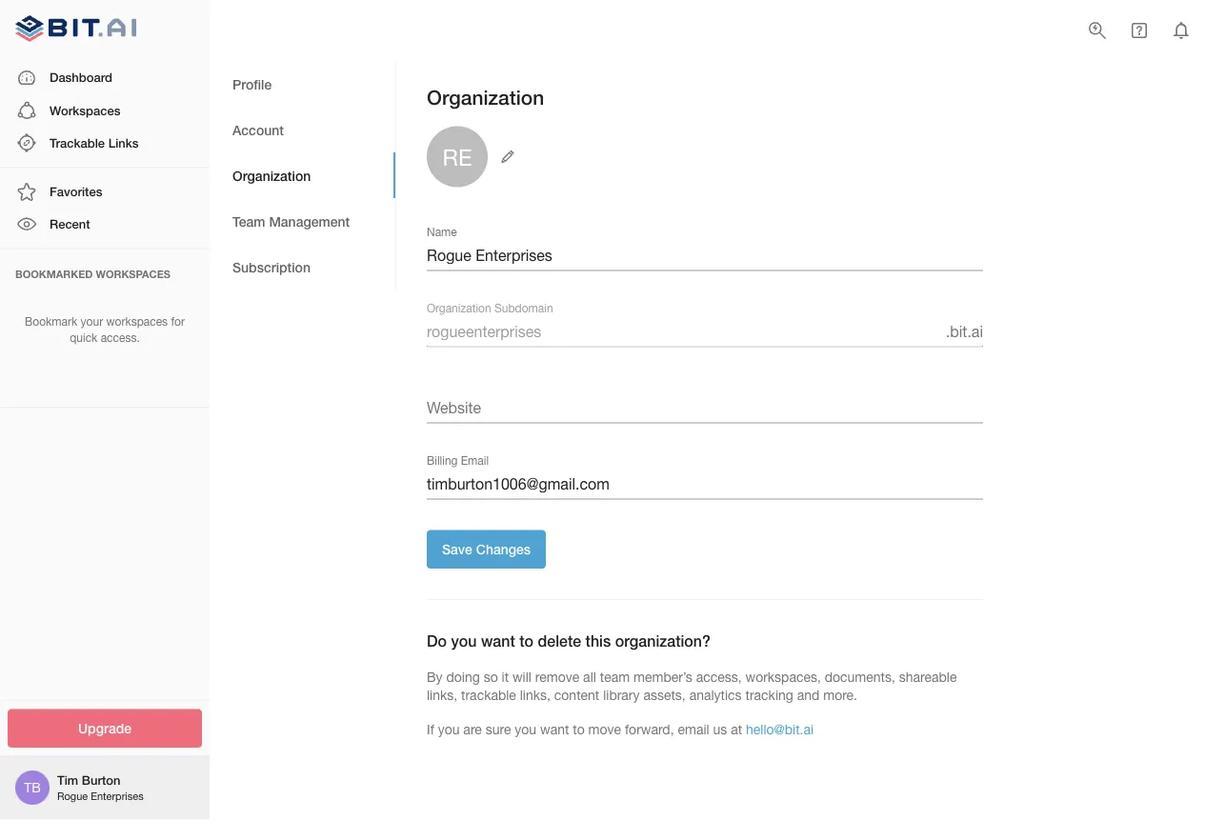 Task type: locate. For each thing, give the bounding box(es) containing it.
billing
[[427, 454, 458, 467]]

your
[[81, 315, 103, 328]]

1 vertical spatial organization
[[232, 167, 311, 183]]

want
[[481, 632, 515, 650], [540, 721, 569, 737]]

account link
[[210, 107, 395, 152]]

dashboard button
[[0, 62, 210, 94]]

hello@bit.ai
[[746, 721, 814, 737]]

doing
[[446, 669, 480, 684]]

and
[[797, 687, 820, 703]]

changes
[[476, 542, 531, 557]]

want up "it"
[[481, 632, 515, 650]]

us
[[713, 721, 727, 737]]

this
[[586, 632, 611, 650]]

you@example.com text field
[[427, 469, 983, 500]]

trackable
[[50, 135, 105, 150]]

hello@bit.ai link
[[746, 721, 814, 737]]

favorites button
[[0, 175, 210, 208]]

workspaces
[[50, 103, 120, 117]]

by
[[427, 669, 443, 684]]

analytics
[[689, 687, 742, 703]]

0 vertical spatial want
[[481, 632, 515, 650]]

tab list
[[210, 61, 395, 290]]

0 horizontal spatial links,
[[427, 687, 457, 703]]

to left the delete
[[519, 632, 534, 650]]

0 vertical spatial to
[[519, 632, 534, 650]]

0 horizontal spatial to
[[519, 632, 534, 650]]

1 vertical spatial want
[[540, 721, 569, 737]]

1 horizontal spatial links,
[[520, 687, 551, 703]]

upgrade
[[78, 721, 131, 736]]

documents,
[[825, 669, 896, 684]]

enterprises
[[91, 790, 144, 803]]

if you are sure you want to move forward, email us at hello@bit.ai
[[427, 721, 814, 737]]

tb
[[24, 780, 41, 796]]

assets,
[[644, 687, 686, 703]]

profile link
[[210, 61, 395, 107]]

links, down 'will'
[[520, 687, 551, 703]]

links, down by
[[427, 687, 457, 703]]

save changes button
[[427, 530, 546, 569]]

re button
[[427, 126, 520, 187]]

it
[[502, 669, 509, 684]]

team management
[[232, 213, 350, 229]]

access.
[[101, 331, 140, 344]]

organization inside tab list
[[232, 167, 311, 183]]

organization up re button
[[427, 85, 544, 109]]

bookmarked workspaces
[[15, 268, 171, 280]]

1 links, from the left
[[427, 687, 457, 703]]

are
[[463, 721, 482, 737]]

delete
[[538, 632, 581, 650]]

upgrade button
[[8, 709, 202, 748]]

for
[[171, 315, 185, 328]]

at
[[731, 721, 742, 737]]

you
[[451, 632, 477, 650], [438, 721, 460, 737], [515, 721, 537, 737]]

subscription link
[[210, 244, 395, 290]]

organization left subdomain
[[427, 302, 491, 315]]

tim burton rogue enterprises
[[57, 773, 144, 803]]

forward,
[[625, 721, 674, 737]]

tab list containing profile
[[210, 61, 395, 290]]

organization down account
[[232, 167, 311, 183]]

dashboard
[[50, 70, 112, 85]]

rogue
[[57, 790, 88, 803]]

more.
[[823, 687, 857, 703]]

organization
[[427, 85, 544, 109], [232, 167, 311, 183], [427, 302, 491, 315]]

organization link
[[210, 152, 395, 198]]

bookmark your workspaces for quick access.
[[25, 315, 185, 344]]

links
[[108, 135, 139, 150]]

member's
[[634, 669, 692, 684]]

recent
[[50, 217, 90, 231]]

bookmarked
[[15, 268, 93, 280]]

save
[[442, 542, 472, 557]]

content
[[554, 687, 600, 703]]

you for do
[[451, 632, 477, 650]]

to
[[519, 632, 534, 650], [573, 721, 585, 737]]

do you want to delete this organization?
[[427, 632, 711, 650]]

2 links, from the left
[[520, 687, 551, 703]]

want down content
[[540, 721, 569, 737]]

to left move
[[573, 721, 585, 737]]

you right sure
[[515, 721, 537, 737]]

name
[[427, 226, 457, 239]]

1 vertical spatial to
[[573, 721, 585, 737]]

links,
[[427, 687, 457, 703], [520, 687, 551, 703]]

you right if
[[438, 721, 460, 737]]

organization subdomain
[[427, 302, 553, 315]]

trackable links button
[[0, 127, 210, 159]]

you right do
[[451, 632, 477, 650]]



Task type: vqa. For each thing, say whether or not it's contained in the screenshot.
THE GOALS
no



Task type: describe. For each thing, give the bounding box(es) containing it.
0 horizontal spatial want
[[481, 632, 515, 650]]

workspaces
[[96, 268, 171, 280]]

save changes
[[442, 542, 531, 557]]

organization?
[[615, 632, 711, 650]]

workspaces button
[[0, 94, 210, 127]]

trackable links
[[50, 135, 139, 150]]

access,
[[696, 669, 742, 684]]

shareable
[[899, 669, 957, 684]]

profile
[[232, 76, 272, 92]]

tracking
[[746, 687, 793, 703]]

2 vertical spatial organization
[[427, 302, 491, 315]]

if
[[427, 721, 434, 737]]

remove
[[535, 669, 580, 684]]

email
[[461, 454, 489, 467]]

1 horizontal spatial to
[[573, 721, 585, 737]]

so
[[484, 669, 498, 684]]

sure
[[486, 721, 511, 737]]

team management link
[[210, 198, 395, 244]]

tim
[[57, 773, 78, 788]]

subscription
[[232, 259, 311, 275]]

will
[[513, 669, 532, 684]]

email
[[678, 721, 709, 737]]

all
[[583, 669, 596, 684]]

billing email
[[427, 454, 489, 467]]

acme text field
[[427, 317, 938, 347]]

you for if
[[438, 721, 460, 737]]

recent button
[[0, 208, 210, 241]]

trackable
[[461, 687, 516, 703]]

quick
[[70, 331, 98, 344]]

1 horizontal spatial want
[[540, 721, 569, 737]]

re
[[443, 143, 472, 170]]

Acme Company text field
[[427, 240, 983, 271]]

team
[[600, 669, 630, 684]]

https:// text field
[[427, 393, 983, 423]]

by doing so it will remove all team member's access, workspaces, documents, shareable links, trackable links, content library assets, analytics tracking and more.
[[427, 669, 957, 703]]

bookmark
[[25, 315, 77, 328]]

do
[[427, 632, 447, 650]]

team
[[232, 213, 265, 229]]

workspaces
[[106, 315, 168, 328]]

move
[[588, 721, 621, 737]]

library
[[603, 687, 640, 703]]

burton
[[82, 773, 120, 788]]

.bit.ai
[[946, 323, 983, 340]]

favorites
[[50, 184, 102, 199]]

account
[[232, 122, 284, 137]]

workspaces,
[[746, 669, 821, 684]]

subdomain
[[494, 302, 553, 315]]

management
[[269, 213, 350, 229]]

0 vertical spatial organization
[[427, 85, 544, 109]]



